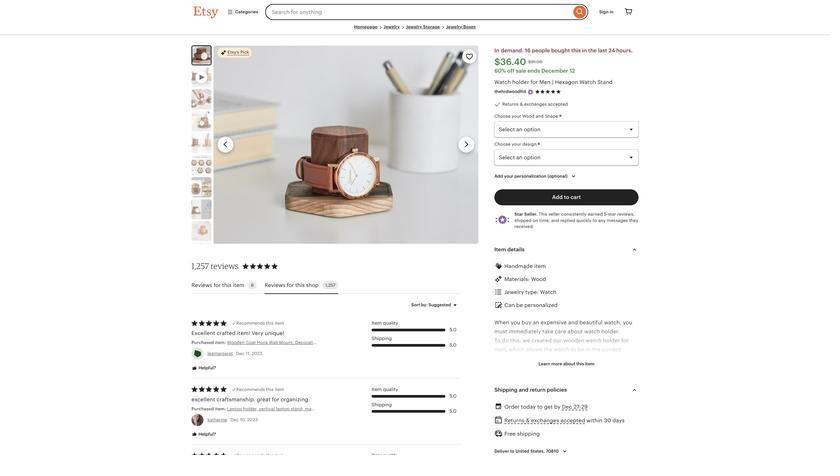 Task type: vqa. For each thing, say whether or not it's contained in the screenshot.
rightmost the smaller xs icon
no



Task type: locate. For each thing, give the bounding box(es) containing it.
2 recommends this item from the top
[[236, 387, 284, 392]]

holder.
[[602, 329, 620, 335]]

can be personalized
[[505, 302, 558, 309]]

1 item: from the top
[[215, 340, 226, 345]]

of down accessory
[[600, 392, 606, 398]]

holder inside "when you buy an expensive and beautiful watch, you must immediately take care about watch holder. to do this, we created our wooden watch holder for men, which allows the watch to be in the correct position, the strap to keep its shape, and the dial glass not to be scratched."
[[603, 338, 620, 344]]

excellent
[[495, 392, 518, 398], [192, 397, 215, 403]]

excellent up katherine
[[192, 397, 215, 403]]

not
[[495, 365, 503, 371]]

0 vertical spatial recommends
[[236, 321, 265, 326]]

the down "stand"
[[549, 392, 558, 398]]

1 vertical spatial exchanges
[[531, 418, 559, 424]]

1 vertical spatial item quality
[[372, 387, 398, 392]]

item up 'unique!'
[[275, 321, 284, 326]]

70810
[[546, 449, 559, 454]]

purchased down excellent
[[192, 340, 214, 345]]

add your personalization (optional)
[[495, 174, 568, 179]]

1 vertical spatial of
[[622, 437, 628, 444]]

dec for organizing.
[[231, 418, 239, 423]]

demand.
[[501, 47, 524, 54]]

recommends for great
[[236, 387, 265, 392]]

1 vertical spatial helpful? button
[[187, 429, 221, 441]]

add to cart button
[[495, 190, 639, 206]]

0 vertical spatial exchanges
[[524, 102, 547, 107]]

any inside the our hexagon watch stand is a stylish accessory and an excellent addition to the unusual design of any room. it is suitable for both modern smartwatches, such as apple watch and regular models with a steel or leather strap.
[[607, 392, 616, 398]]

holder inside mens watch holder is presented in three variants of the form: a circle (cylinder), a hexagon and a triangle.
[[527, 437, 544, 444]]

jewelry for jewelry link
[[384, 24, 400, 29]]

the left the last
[[588, 47, 597, 54]]

1 vertical spatial be
[[578, 347, 585, 353]]

for up star_seller image
[[531, 79, 538, 86]]

0 vertical spatial purchased
[[192, 340, 214, 345]]

0 vertical spatial 2023
[[252, 351, 262, 356]]

0 vertical spatial item
[[495, 247, 506, 253]]

consistently
[[561, 212, 587, 217]]

add inside dropdown button
[[495, 174, 503, 179]]

0 vertical spatial accepted
[[548, 102, 568, 107]]

& up shipping
[[526, 418, 530, 424]]

2023 for item!
[[252, 351, 262, 356]]

the right variants
[[629, 437, 638, 444]]

watch holder for men hexagon watch stand image 1 image
[[214, 45, 479, 244], [192, 46, 211, 65]]

recommends up very
[[236, 321, 265, 326]]

item:
[[215, 340, 226, 345], [215, 407, 226, 412]]

hexagon inside mens watch holder is presented in three variants of the form: a circle (cylinder), a hexagon and a triangle.
[[563, 447, 585, 453]]

2 item quality from the top
[[372, 387, 398, 392]]

0 horizontal spatial reviews
[[192, 282, 212, 289]]

this
[[539, 212, 547, 217]]

for down 'addition'
[[522, 401, 530, 408]]

1 vertical spatial wood
[[531, 276, 546, 283]]

of right variants
[[622, 437, 628, 444]]

recommends this item for item!
[[236, 321, 284, 326]]

1 vertical spatial purchased
[[192, 407, 214, 412]]

0 vertical spatial about
[[568, 329, 583, 335]]

jewelry down materials: at the right of page
[[505, 289, 524, 296]]

an
[[533, 320, 539, 326], [630, 383, 636, 389]]

0 vertical spatial be
[[516, 302, 523, 309]]

2 you from the left
[[623, 320, 633, 326]]

star seller.
[[515, 212, 538, 217]]

reviews down 1,257 reviews
[[192, 282, 212, 289]]

a up unusual
[[569, 383, 572, 389]]

purchased item:
[[192, 340, 227, 345], [192, 407, 227, 412]]

1 recommends this item from the top
[[236, 321, 284, 326]]

1 horizontal spatial 1,257
[[325, 283, 336, 288]]

1 horizontal spatial reviews
[[265, 282, 285, 289]]

materials: wood
[[505, 276, 546, 283]]

1 horizontal spatial design
[[581, 392, 599, 398]]

item inside dropdown button
[[495, 247, 506, 253]]

1 vertical spatial holder
[[603, 338, 620, 344]]

in left three
[[579, 437, 584, 444]]

jewelry boxes
[[446, 24, 476, 29]]

earned
[[588, 212, 603, 217]]

2 reviews from the left
[[265, 282, 285, 289]]

jewelry right homepage at the top left of page
[[384, 24, 400, 29]]

0 vertical spatial holder
[[512, 79, 529, 86]]

0 vertical spatial design
[[522, 142, 537, 147]]

add for add your personalization (optional)
[[495, 174, 503, 179]]

2023 right the 10,
[[247, 418, 258, 423]]

1,257 right shop
[[325, 283, 336, 288]]

hexagon down 'presented'
[[563, 447, 585, 453]]

& for returns & exchanges accepted
[[520, 102, 523, 107]]

1 helpful? from the top
[[198, 366, 216, 371]]

0 vertical spatial of
[[600, 392, 606, 398]]

exchanges for returns & exchanges accepted within 30 days
[[531, 418, 559, 424]]

keep
[[550, 356, 563, 362]]

helpful? for excellent
[[198, 432, 216, 437]]

3 5.0 from the top
[[450, 394, 457, 399]]

holder up deliver to united states, 70810 dropdown button
[[527, 437, 544, 444]]

2 helpful? from the top
[[198, 432, 216, 437]]

categories button
[[222, 6, 263, 18]]

menu bar containing homepage
[[194, 24, 637, 35]]

for inside the our hexagon watch stand is a stylish accessory and an excellent addition to the unusual design of any room. it is suitable for both modern smartwatches, such as apple watch and regular models with a steel or leather strap.
[[522, 401, 530, 408]]

1 vertical spatial is
[[495, 401, 499, 408]]

take
[[543, 329, 554, 335]]

jewelry down search for anything text field
[[406, 24, 422, 29]]

banner
[[182, 0, 649, 24]]

watch holder for men | hexagon watch stand
[[495, 79, 613, 86]]

hexagon watch stand handcrafted image
[[192, 156, 212, 176]]

recommends this item up great in the left of the page
[[236, 387, 284, 392]]

item left 6
[[233, 282, 244, 289]]

2 vertical spatial dec
[[231, 418, 239, 423]]

your down returns & exchanges accepted
[[512, 114, 521, 119]]

katherine dec 10, 2023
[[208, 418, 258, 423]]

quickly
[[576, 218, 592, 223]]

29
[[581, 404, 588, 410]]

jewelry storage link
[[406, 24, 440, 29]]

in inside button
[[610, 9, 614, 14]]

off
[[507, 68, 515, 74]]

dec 27-29 button
[[562, 402, 588, 412]]

an right buy
[[533, 320, 539, 326]]

helpful? button down katherine
[[187, 429, 221, 441]]

jewelry left boxes
[[446, 24, 462, 29]]

choose your design
[[495, 142, 538, 147]]

1,257 inside tab list
[[325, 283, 336, 288]]

this up 'unique!'
[[266, 321, 274, 326]]

this right bought
[[571, 47, 581, 54]]

1,257 for 1,257 reviews
[[192, 261, 209, 271]]

1 vertical spatial any
[[607, 392, 616, 398]]

exchanges down star_seller image
[[524, 102, 547, 107]]

purchased item: up katherine
[[192, 407, 227, 412]]

1 vertical spatial item:
[[215, 407, 226, 412]]

hexagon watch stand made from wood image
[[192, 89, 212, 110]]

10,
[[240, 418, 246, 423]]

11,
[[246, 351, 251, 356]]

1 horizontal spatial of
[[622, 437, 628, 444]]

and inside mens watch holder is presented in three variants of the form: a circle (cylinder), a hexagon and a triangle.
[[587, 447, 596, 453]]

reviews for reviews for this item
[[192, 282, 212, 289]]

0 vertical spatial is
[[563, 383, 567, 389]]

0 horizontal spatial design
[[522, 142, 537, 147]]

can
[[505, 302, 515, 309]]

to inside button
[[564, 194, 569, 201]]

helpful? down katherine
[[198, 432, 216, 437]]

item quality
[[372, 321, 398, 326], [372, 387, 398, 392]]

1 vertical spatial choose
[[495, 142, 511, 147]]

shape,
[[572, 356, 589, 362]]

about up wooden on the right bottom of the page
[[568, 329, 583, 335]]

apple
[[495, 410, 510, 417]]

personalization
[[515, 174, 547, 179]]

1 vertical spatial recommends
[[236, 387, 265, 392]]

1 horizontal spatial add
[[552, 194, 563, 201]]

1 vertical spatial an
[[630, 383, 636, 389]]

men,
[[495, 347, 508, 353]]

2023 right 11,
[[252, 351, 262, 356]]

reviews,
[[617, 212, 635, 217]]

and
[[536, 114, 544, 119], [551, 218, 559, 223], [568, 320, 578, 326], [591, 356, 600, 362], [619, 383, 629, 389], [519, 387, 529, 393], [529, 410, 539, 417], [587, 447, 596, 453]]

2 vertical spatial is
[[545, 437, 550, 444]]

0 horizontal spatial 1,257
[[192, 261, 209, 271]]

0 vertical spatial wood
[[522, 114, 535, 119]]

2 item: from the top
[[215, 407, 226, 412]]

returns down "order"
[[505, 418, 525, 424]]

1 vertical spatial shipping
[[495, 387, 518, 393]]

you right watch, in the bottom right of the page
[[623, 320, 633, 326]]

of inside the our hexagon watch stand is a stylish accessory and an excellent addition to the unusual design of any room. it is suitable for both modern smartwatches, such as apple watch and regular models with a steel or leather strap.
[[600, 392, 606, 398]]

to down 'earned'
[[593, 218, 597, 223]]

2 vertical spatial holder
[[527, 437, 544, 444]]

and down both
[[529, 410, 539, 417]]

dec for unique!
[[236, 351, 244, 356]]

dec
[[236, 351, 244, 356], [562, 404, 572, 410], [231, 418, 239, 423]]

you left buy
[[511, 320, 520, 326]]

item right "its"
[[585, 362, 595, 367]]

recommends for item!
[[236, 321, 265, 326]]

2 recommends from the top
[[236, 387, 265, 392]]

0 vertical spatial hexagon
[[506, 383, 528, 389]]

1 vertical spatial returns
[[505, 418, 525, 424]]

0 vertical spatial add
[[495, 174, 503, 179]]

0 horizontal spatial of
[[600, 392, 606, 398]]

0 vertical spatial recommends this item
[[236, 321, 284, 326]]

an inside "when you buy an expensive and beautiful watch, you must immediately take care about watch holder. to do this, we created our wooden watch holder for men, which allows the watch to be in the correct position, the strap to keep its shape, and the dial glass not to be scratched."
[[533, 320, 539, 326]]

watch
[[584, 329, 600, 335], [586, 338, 602, 344], [554, 347, 570, 353], [530, 383, 546, 389], [510, 437, 526, 444]]

returns down thehrdwoodltd
[[503, 102, 519, 107]]

12
[[570, 68, 575, 74]]

watch holder for men hexagon watch stand image 6 image
[[192, 178, 212, 198]]

be down position,
[[511, 365, 518, 371]]

wood down returns & exchanges accepted
[[522, 114, 535, 119]]

purchased item: for excellent
[[192, 407, 227, 412]]

2 purchased from the top
[[192, 407, 214, 412]]

1 item quality from the top
[[372, 321, 398, 326]]

0 horizontal spatial add
[[495, 174, 503, 179]]

is inside mens watch holder is presented in three variants of the form: a circle (cylinder), a hexagon and a triangle.
[[545, 437, 550, 444]]

hexagon inside the our hexagon watch stand is a stylish accessory and an excellent addition to the unusual design of any room. it is suitable for both modern smartwatches, such as apple watch and regular models with a steel or leather strap.
[[506, 383, 528, 389]]

shipping
[[517, 431, 540, 438]]

0 vertical spatial helpful?
[[198, 366, 216, 371]]

0 vertical spatial item quality
[[372, 321, 398, 326]]

2 quality from the top
[[383, 387, 398, 392]]

0 vertical spatial 1,257
[[192, 261, 209, 271]]

& for returns & exchanges accepted within 30 days
[[526, 418, 530, 424]]

menu bar
[[194, 24, 637, 35]]

banner containing categories
[[182, 0, 649, 24]]

stylish
[[573, 383, 590, 389]]

any up such
[[607, 392, 616, 398]]

0 vertical spatial returns
[[503, 102, 519, 107]]

your for design
[[512, 142, 521, 147]]

and left beautiful
[[568, 320, 578, 326]]

accepted for returns & exchanges accepted
[[548, 102, 568, 107]]

1 purchased from the top
[[192, 340, 214, 345]]

a down three
[[598, 447, 601, 453]]

0 horizontal spatial &
[[520, 102, 523, 107]]

2 vertical spatial item
[[372, 387, 382, 392]]

1 vertical spatial 1,257
[[325, 283, 336, 288]]

0 vertical spatial an
[[533, 320, 539, 326]]

2023
[[252, 351, 262, 356], [247, 418, 258, 423]]

when you buy an expensive and beautiful watch, you must immediately take care about watch holder. to do this, we created our wooden watch holder for men, which allows the watch to be in the correct position, the strap to keep its shape, and the dial glass not to be scratched.
[[495, 320, 636, 371]]

be up the shape,
[[578, 347, 585, 353]]

choose for choose your design
[[495, 142, 511, 147]]

hexagon up 'addition'
[[506, 383, 528, 389]]

0 vertical spatial dec
[[236, 351, 244, 356]]

your inside dropdown button
[[504, 174, 514, 179]]

0 horizontal spatial you
[[511, 320, 520, 326]]

helpful? button
[[187, 362, 221, 375], [187, 429, 221, 441]]

item: for craftsmanship.
[[215, 407, 226, 412]]

to down wooden on the right bottom of the page
[[571, 347, 576, 353]]

design down choose your wood and shape
[[522, 142, 537, 147]]

1 5.0 from the top
[[450, 327, 457, 333]]

exchanges down regular
[[531, 418, 559, 424]]

1 choose from the top
[[495, 114, 511, 119]]

more
[[551, 362, 562, 367]]

about right more
[[563, 362, 575, 367]]

today
[[521, 404, 536, 410]]

1 vertical spatial hexagon
[[563, 447, 585, 453]]

1 horizontal spatial hexagon
[[563, 447, 585, 453]]

suggested
[[429, 303, 451, 308]]

excellent craftsmanship. great for organizing.
[[192, 397, 310, 403]]

this up great in the left of the page
[[266, 387, 274, 392]]

|
[[552, 79, 554, 86]]

an inside the our hexagon watch stand is a stylish accessory and an excellent addition to the unusual design of any room. it is suitable for both modern smartwatches, such as apple watch and regular models with a steel or leather strap.
[[630, 383, 636, 389]]

and down three
[[587, 447, 596, 453]]

1 vertical spatial your
[[512, 142, 521, 147]]

an up it
[[630, 383, 636, 389]]

1 helpful? button from the top
[[187, 362, 221, 375]]

recommends up excellent craftsmanship. great for organizing.
[[236, 387, 265, 392]]

returns & exchanges accepted within 30 days
[[505, 418, 625, 424]]

1 horizontal spatial you
[[623, 320, 633, 326]]

be right can
[[516, 302, 523, 309]]

0 vertical spatial shipping
[[372, 336, 392, 341]]

in demand. 16 people bought this in the last 24 hours.
[[495, 47, 633, 54]]

star_seller image
[[527, 89, 533, 95]]

the inside the our hexagon watch stand is a stylish accessory and an excellent addition to the unusual design of any room. it is suitable for both modern smartwatches, such as apple watch and regular models with a steel or leather strap.
[[549, 392, 558, 398]]

none search field inside banner
[[265, 4, 588, 20]]

helpful? down leamargaret link
[[198, 366, 216, 371]]

1 horizontal spatial is
[[545, 437, 550, 444]]

recommends this item up very
[[236, 321, 284, 326]]

accepted for returns & exchanges accepted within 30 days
[[561, 418, 585, 424]]

watch inside the our hexagon watch stand is a stylish accessory and an excellent addition to the unusual design of any room. it is suitable for both modern smartwatches, such as apple watch and regular models with a steel or leather strap.
[[530, 383, 546, 389]]

& up choose your wood and shape
[[520, 102, 523, 107]]

1 vertical spatial add
[[552, 194, 563, 201]]

2 helpful? button from the top
[[187, 429, 221, 441]]

0 vertical spatial helpful? button
[[187, 362, 221, 375]]

order today to get by dec 27-29
[[505, 404, 588, 410]]

wood up type:
[[531, 276, 546, 283]]

Search for anything text field
[[265, 4, 572, 20]]

1 recommends from the top
[[236, 321, 265, 326]]

0 vertical spatial item:
[[215, 340, 226, 345]]

holder up "correct"
[[603, 338, 620, 344]]

1,257 left reviews
[[192, 261, 209, 271]]

regular
[[540, 410, 559, 417]]

mens
[[495, 437, 508, 444]]

dec right by
[[562, 404, 572, 410]]

2 vertical spatial shipping
[[372, 402, 392, 408]]

item up materials: wood
[[534, 263, 546, 270]]

0 vertical spatial purchased item:
[[192, 340, 227, 345]]

watch,
[[604, 320, 622, 326]]

0 vertical spatial choose
[[495, 114, 511, 119]]

1 vertical spatial purchased item:
[[192, 407, 227, 412]]

for up glass
[[622, 338, 629, 344]]

shipping
[[372, 336, 392, 341], [495, 387, 518, 393], [372, 402, 392, 408]]

purchased up katherine
[[192, 407, 214, 412]]

1 horizontal spatial an
[[630, 383, 636, 389]]

tab list
[[192, 277, 462, 294]]

stand
[[598, 79, 613, 86]]

stand
[[547, 383, 562, 389]]

0 vertical spatial &
[[520, 102, 523, 107]]

and down seller
[[551, 218, 559, 223]]

1 horizontal spatial excellent
[[495, 392, 518, 398]]

1 quality from the top
[[383, 321, 398, 326]]

to right not
[[505, 365, 510, 371]]

1 vertical spatial quality
[[383, 387, 398, 392]]

you
[[511, 320, 520, 326], [623, 320, 633, 326]]

1 reviews from the left
[[192, 282, 212, 289]]

add inside button
[[552, 194, 563, 201]]

to
[[564, 194, 569, 201], [593, 218, 597, 223], [571, 347, 576, 353], [543, 356, 549, 362], [505, 365, 510, 371], [543, 392, 548, 398], [537, 404, 543, 410], [510, 449, 515, 454]]

bought
[[551, 47, 570, 54]]

and left shape
[[536, 114, 544, 119]]

steel
[[598, 410, 611, 417]]

boxes
[[463, 24, 476, 29]]

None search field
[[265, 4, 588, 20]]

0 vertical spatial any
[[598, 218, 606, 223]]

watch left stand
[[580, 79, 596, 86]]

excellent up suitable
[[495, 392, 518, 398]]

2 purchased item: from the top
[[192, 407, 227, 412]]

any down 5-
[[598, 218, 606, 223]]

excellent inside the our hexagon watch stand is a stylish accessory and an excellent addition to the unusual design of any room. it is suitable for both modern smartwatches, such as apple watch and regular models with a steel or leather strap.
[[495, 392, 518, 398]]

about inside "when you buy an expensive and beautiful watch, you must immediately take care about watch holder. to do this, we created our wooden watch holder for men, which allows the watch to be in the correct position, the strap to keep its shape, and the dial glass not to be scratched."
[[568, 329, 583, 335]]

4 5.0 from the top
[[450, 409, 457, 414]]

the down which
[[519, 356, 527, 362]]

personalized
[[524, 302, 558, 309]]

1 vertical spatial design
[[581, 392, 599, 398]]

mens watch holder is presented in three variants of the form: a circle (cylinder), a hexagon and a triangle.
[[495, 437, 638, 453]]

the
[[588, 47, 597, 54], [544, 347, 552, 353], [592, 347, 601, 353], [519, 356, 527, 362], [602, 356, 610, 362], [549, 392, 558, 398], [629, 437, 638, 444]]

in right sign
[[610, 9, 614, 14]]

quality for excellent crafted item!  very unique!
[[383, 321, 398, 326]]

item: up katherine link
[[215, 407, 226, 412]]

0 horizontal spatial any
[[598, 218, 606, 223]]

purchased item: down excellent
[[192, 340, 227, 345]]

dec left the 10,
[[231, 418, 239, 423]]

scratched.
[[520, 365, 547, 371]]

etsy's pick
[[228, 50, 249, 55]]

strap
[[529, 356, 542, 362]]

$36.40 $91.00
[[495, 57, 543, 67]]

jewelry for jewelry storage
[[406, 24, 422, 29]]

1 vertical spatial 2023
[[247, 418, 258, 423]]

item inside dropdown button
[[585, 362, 595, 367]]

the left "correct"
[[592, 347, 601, 353]]

1 horizontal spatial &
[[526, 418, 530, 424]]

tab list containing reviews for this item
[[192, 277, 462, 294]]

watch down suitable
[[511, 410, 528, 417]]

add left "personalization"
[[495, 174, 503, 179]]

0 horizontal spatial an
[[533, 320, 539, 326]]

0 horizontal spatial hexagon
[[506, 383, 528, 389]]

1 vertical spatial helpful?
[[198, 432, 216, 437]]

1 horizontal spatial any
[[607, 392, 616, 398]]

1 vertical spatial recommends this item
[[236, 387, 284, 392]]

such
[[606, 401, 618, 408]]

and left "return" at the right
[[519, 387, 529, 393]]

a down 'presented'
[[558, 447, 561, 453]]

item quality for organizing.
[[372, 387, 398, 392]]

item: for crafted
[[215, 340, 226, 345]]

1 vertical spatial &
[[526, 418, 530, 424]]

1 vertical spatial item
[[372, 321, 382, 326]]

1,257 for 1,257
[[325, 283, 336, 288]]

three
[[585, 437, 599, 444]]

reviews for this shop
[[265, 282, 319, 289]]

position,
[[495, 356, 517, 362]]

reviews for this item
[[192, 282, 244, 289]]

to left the cart
[[564, 194, 569, 201]]

unusual
[[559, 392, 580, 398]]

1 vertical spatial accepted
[[561, 418, 585, 424]]

0 vertical spatial quality
[[383, 321, 398, 326]]

cart
[[571, 194, 581, 201]]

addition
[[520, 392, 541, 398]]

1 vertical spatial about
[[563, 362, 575, 367]]

1 purchased item: from the top
[[192, 340, 227, 345]]

&
[[520, 102, 523, 107], [526, 418, 530, 424]]

your left "personalization"
[[504, 174, 514, 179]]

2 vertical spatial your
[[504, 174, 514, 179]]

2023 for great
[[247, 418, 258, 423]]

homepage
[[354, 24, 378, 29]]

2 choose from the top
[[495, 142, 511, 147]]

helpful? for excellent
[[198, 366, 216, 371]]

dec left 11,
[[236, 351, 244, 356]]

hexagon watch stand handmade image
[[192, 222, 212, 242]]

helpful? button for excellent
[[187, 362, 221, 375]]

0 vertical spatial your
[[512, 114, 521, 119]]



Task type: describe. For each thing, give the bounding box(es) containing it.
on
[[533, 218, 538, 223]]

time,
[[539, 218, 550, 223]]

sort by: suggested button
[[406, 298, 464, 312]]

materials:
[[505, 276, 530, 283]]

returns & exchanges accepted
[[503, 102, 568, 107]]

item up organizing.
[[275, 387, 284, 392]]

purchased for excellent craftsmanship. great for organizing.
[[192, 407, 214, 412]]

the left dial in the right bottom of the page
[[602, 356, 610, 362]]

for down 1,257 reviews
[[214, 282, 221, 289]]

watch holder for men made of oak or walnut image
[[192, 134, 212, 154]]

and up room. on the right bottom of the page
[[619, 383, 629, 389]]

purchased item: for excellent
[[192, 340, 227, 345]]

learn
[[539, 362, 550, 367]]

any inside 'this seller consistently earned 5-star reviews, shipped on time, and replied quickly to any messages they received.'
[[598, 218, 606, 223]]

60% off sale ends december 12
[[495, 68, 575, 74]]

item quality for unique!
[[372, 321, 398, 326]]

in
[[495, 47, 500, 54]]

item details button
[[489, 242, 645, 258]]

as
[[620, 401, 626, 408]]

type:
[[526, 289, 539, 296]]

for right great in the left of the page
[[272, 397, 279, 403]]

by:
[[421, 303, 428, 308]]

shipping and return policies
[[495, 387, 567, 393]]

excellent
[[192, 330, 215, 337]]

katherine
[[208, 418, 227, 423]]

add to cart
[[552, 194, 581, 201]]

shipping for unique!
[[372, 336, 392, 341]]

it
[[634, 392, 638, 398]]

shipping inside 'dropdown button'
[[495, 387, 518, 393]]

to inside the our hexagon watch stand is a stylish accessory and an excellent addition to the unusual design of any room. it is suitable for both modern smartwatches, such as apple watch and regular models with a steel or leather strap.
[[543, 392, 548, 398]]

our
[[553, 338, 562, 344]]

in left the last
[[582, 47, 587, 54]]

27-
[[574, 404, 581, 410]]

correct
[[602, 347, 621, 353]]

item details
[[495, 247, 525, 253]]

this inside dropdown button
[[577, 362, 584, 367]]

2 5.0 from the top
[[450, 343, 457, 348]]

watch inside mens watch holder is presented in three variants of the form: a circle (cylinder), a hexagon and a triangle.
[[510, 437, 526, 444]]

choose for choose your wood and shape
[[495, 114, 511, 119]]

0 horizontal spatial excellent
[[192, 397, 215, 403]]

to
[[495, 338, 501, 344]]

care
[[555, 329, 566, 335]]

item for excellent crafted item!  very unique!
[[372, 321, 382, 326]]

shop
[[306, 282, 319, 289]]

watch down 60% at the right top of the page
[[495, 79, 511, 86]]

your for personalization
[[504, 174, 514, 179]]

room.
[[618, 392, 633, 398]]

return
[[530, 387, 546, 393]]

craftsmanship.
[[217, 397, 255, 403]]

sort by: suggested
[[411, 303, 451, 308]]

within
[[587, 418, 603, 424]]

0 horizontal spatial is
[[495, 401, 499, 408]]

get
[[544, 404, 553, 410]]

this left shop
[[295, 282, 305, 289]]

design inside the our hexagon watch stand is a stylish accessory and an excellent addition to the unusual design of any room. it is suitable for both modern smartwatches, such as apple watch and regular models with a steel or leather strap.
[[581, 392, 599, 398]]

a up within
[[594, 410, 597, 417]]

crafted
[[217, 330, 236, 337]]

we
[[523, 338, 530, 344]]

$36.40
[[495, 57, 526, 67]]

watch up personalized
[[540, 289, 557, 296]]

item!
[[237, 330, 250, 337]]

in inside "when you buy an expensive and beautiful watch, you must immediately take care about watch holder. to do this, we created our wooden watch holder for men, which allows the watch to be in the correct position, the strap to keep its shape, and the dial glass not to be scratched."
[[586, 347, 591, 353]]

to left get
[[537, 404, 543, 410]]

purchased for excellent crafted item!  very unique!
[[192, 340, 214, 345]]

helpful? button for excellent
[[187, 429, 221, 441]]

december
[[542, 68, 568, 74]]

for left shop
[[287, 282, 294, 289]]

to left keep
[[543, 356, 549, 362]]

for inside "when you buy an expensive and beautiful watch, you must immediately take care about watch holder. to do this, we created our wooden watch holder for men, which allows the watch to be in the correct position, the strap to keep its shape, and the dial glass not to be scratched."
[[622, 338, 629, 344]]

2 vertical spatial be
[[511, 365, 518, 371]]

messages
[[607, 218, 628, 223]]

jewelry type: watch
[[505, 289, 557, 296]]

24
[[609, 47, 615, 54]]

a right deliver
[[510, 447, 513, 453]]

exchanges for returns & exchanges accepted
[[524, 102, 547, 107]]

buy
[[522, 320, 532, 326]]

the down created
[[544, 347, 552, 353]]

to inside dropdown button
[[510, 449, 515, 454]]

jewelry link
[[384, 24, 400, 29]]

watch holder for men hexagon watch stand image 7 image
[[192, 200, 212, 220]]

policies
[[547, 387, 567, 393]]

last
[[598, 47, 607, 54]]

and right the shape,
[[591, 356, 600, 362]]

returns for returns & exchanges accepted
[[503, 102, 519, 107]]

watch inside the our hexagon watch stand is a stylish accessory and an excellent addition to the unusual design of any room. it is suitable for both modern smartwatches, such as apple watch and regular models with a steel or leather strap.
[[511, 410, 528, 417]]

sign
[[599, 9, 609, 14]]

organizing.
[[281, 397, 310, 403]]

modern
[[545, 401, 565, 408]]

learn more about this item
[[539, 362, 595, 367]]

your for wood
[[512, 114, 521, 119]]

they
[[629, 218, 638, 223]]

choose your wood and shape
[[495, 114, 559, 119]]

united
[[516, 449, 529, 454]]

smartwatches,
[[566, 401, 605, 408]]

about inside dropdown button
[[563, 362, 575, 367]]

jewelry boxes link
[[446, 24, 476, 29]]

this down reviews
[[222, 282, 232, 289]]

its
[[564, 356, 570, 362]]

hexagon
[[555, 79, 578, 86]]

the inside mens watch holder is presented in three variants of the form: a circle (cylinder), a hexagon and a triangle.
[[629, 437, 638, 444]]

0 horizontal spatial watch holder for men hexagon watch stand image 1 image
[[192, 46, 211, 65]]

form:
[[495, 447, 508, 453]]

shape
[[545, 114, 558, 119]]

jewelry storage
[[406, 24, 440, 29]]

cylinder watch stand made of wood image
[[192, 112, 212, 132]]

recommends this item for great
[[236, 387, 284, 392]]

shipping for organizing.
[[372, 402, 392, 408]]

5-
[[604, 212, 608, 217]]

or
[[612, 410, 617, 417]]

to inside 'this seller consistently earned 5-star reviews, shipped on time, and replied quickly to any messages they received.'
[[593, 218, 597, 223]]

item for excellent craftsmanship. great for organizing.
[[372, 387, 382, 392]]

created
[[532, 338, 552, 344]]

and inside 'this seller consistently earned 5-star reviews, shipped on time, and replied quickly to any messages they received.'
[[551, 218, 559, 223]]

quality for excellent craftsmanship. great for organizing.
[[383, 387, 398, 392]]

free shipping
[[505, 431, 540, 438]]

days
[[613, 418, 625, 424]]

30
[[604, 418, 611, 424]]

jewelry for jewelry type: watch
[[505, 289, 524, 296]]

sign in button
[[594, 6, 619, 18]]

handmade item
[[505, 263, 546, 270]]

and inside the "shipping and return policies" 'dropdown button'
[[519, 387, 529, 393]]

expensive
[[541, 320, 567, 326]]

in inside mens watch holder is presented in three variants of the form: a circle (cylinder), a hexagon and a triangle.
[[579, 437, 584, 444]]

allows
[[526, 347, 542, 353]]

storage
[[423, 24, 440, 29]]

2 horizontal spatial is
[[563, 383, 567, 389]]

1 you from the left
[[511, 320, 520, 326]]

with
[[581, 410, 592, 417]]

handmade
[[505, 263, 533, 270]]

jewelry for jewelry boxes
[[446, 24, 462, 29]]

triangle.
[[602, 447, 624, 453]]

reviews for reviews for this shop
[[265, 282, 285, 289]]

(optional)
[[548, 174, 568, 179]]

1 horizontal spatial watch holder for men hexagon watch stand image 1 image
[[214, 45, 479, 244]]

of inside mens watch holder is presented in three variants of the form: a circle (cylinder), a hexagon and a triangle.
[[622, 437, 628, 444]]

add for add to cart
[[552, 194, 563, 201]]

returns for returns & exchanges accepted within 30 days
[[505, 418, 525, 424]]

sort
[[411, 303, 420, 308]]

1 vertical spatial dec
[[562, 404, 572, 410]]

learn more about this item button
[[534, 358, 600, 370]]



